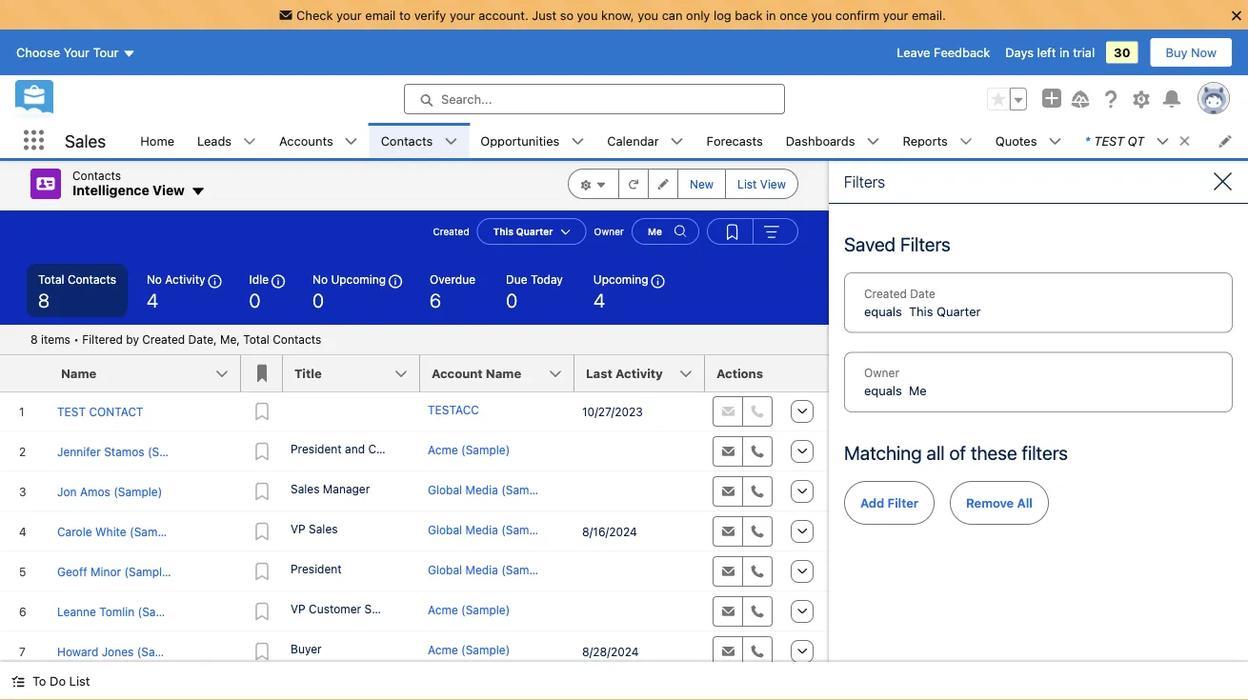 Task type: describe. For each thing, give the bounding box(es) containing it.
forecasts
[[707, 133, 763, 148]]

choose
[[16, 45, 60, 60]]

action cell
[[782, 356, 829, 393]]

0 horizontal spatial list
[[69, 674, 90, 689]]

due
[[506, 273, 528, 286]]

total inside total contacts 8
[[38, 273, 64, 286]]

row number cell
[[0, 356, 50, 393]]

1 horizontal spatial total
[[243, 333, 270, 346]]

choose your tour
[[16, 45, 119, 60]]

3 you from the left
[[812, 8, 832, 22]]

4 for upcoming
[[594, 289, 605, 311]]

opportunities list item
[[469, 123, 596, 158]]

vp sales
[[291, 522, 338, 536]]

text default image inside accounts list item
[[345, 135, 358, 148]]

dashboards link
[[775, 123, 867, 158]]

0 for no upcoming
[[313, 289, 324, 311]]

1 vertical spatial filters
[[901, 233, 951, 255]]

8 text default image from the left
[[1157, 135, 1170, 148]]

days
[[1006, 45, 1034, 60]]

reports link
[[892, 123, 960, 158]]

this inside created date equals this quarter
[[909, 304, 934, 318]]

grid containing name
[[0, 356, 829, 701]]

back
[[735, 8, 763, 22]]

customer
[[309, 602, 361, 616]]

title button
[[283, 356, 420, 392]]

vp customer support
[[291, 602, 408, 616]]

text default image for opportunities
[[571, 135, 585, 148]]

matching all of these filters
[[845, 441, 1069, 464]]

row number image
[[0, 356, 50, 392]]

remove all button
[[950, 481, 1049, 525]]

new
[[690, 177, 714, 191]]

idle
[[249, 273, 269, 286]]

owner for owner
[[594, 226, 624, 237]]

check your email to verify your account. just so you know, you can only log back in once you confirm your email.
[[297, 8, 946, 22]]

0 for idle
[[249, 289, 261, 311]]

quarter inside button
[[516, 226, 553, 237]]

cell up and
[[283, 392, 420, 432]]

choose your tour button
[[15, 37, 137, 68]]

these
[[971, 441, 1018, 464]]

*
[[1085, 133, 1091, 148]]

list view button
[[725, 169, 799, 199]]

can
[[662, 8, 683, 22]]

name inside button
[[61, 367, 97, 381]]

•
[[74, 333, 79, 346]]

confirm
[[836, 8, 880, 22]]

contacts inside list item
[[381, 133, 433, 148]]

no for 4
[[147, 273, 162, 286]]

last activity cell
[[575, 356, 717, 393]]

1 you from the left
[[577, 8, 598, 22]]

saved
[[845, 233, 896, 255]]

email
[[365, 8, 396, 22]]

no upcoming
[[313, 273, 386, 286]]

title
[[295, 367, 322, 381]]

add
[[861, 496, 885, 510]]

calendar
[[607, 133, 659, 148]]

buy now
[[1166, 45, 1217, 60]]

overdue 6
[[430, 273, 476, 311]]

* test qt
[[1085, 133, 1145, 148]]

name cell
[[50, 356, 253, 393]]

verify
[[414, 8, 446, 22]]

view for intelligence view
[[153, 183, 185, 198]]

this quarter
[[493, 226, 553, 237]]

action image
[[782, 356, 829, 392]]

opportunities
[[481, 133, 560, 148]]

quotes list item
[[984, 123, 1074, 158]]

30
[[1114, 45, 1131, 60]]

text default image for leads
[[243, 135, 257, 148]]

president for president
[[291, 562, 342, 576]]

created date equals this quarter
[[865, 287, 981, 318]]

no activity
[[147, 273, 205, 286]]

owner equals me
[[865, 367, 927, 398]]

accounts link
[[268, 123, 345, 158]]

vp for vp customer support
[[291, 602, 306, 616]]

log
[[714, 8, 732, 22]]

me inside button
[[648, 226, 662, 237]]

cell for manager
[[575, 472, 705, 512]]

filter
[[888, 496, 919, 510]]

contacts inside total contacts 8
[[68, 273, 116, 286]]

me button
[[632, 218, 700, 245]]

text default image for contacts
[[445, 135, 458, 148]]

to do list button
[[0, 662, 101, 701]]

created for created
[[433, 226, 470, 237]]

contacts list item
[[370, 123, 469, 158]]

home link
[[129, 123, 186, 158]]

accounts
[[279, 133, 333, 148]]

feedback
[[934, 45, 991, 60]]

so
[[560, 8, 574, 22]]

cell down 8/16/2024
[[575, 552, 705, 592]]

only
[[686, 8, 711, 22]]

leave feedback link
[[897, 45, 991, 60]]

dashboards list item
[[775, 123, 892, 158]]

equals inside owner equals me
[[865, 384, 902, 398]]

email.
[[912, 8, 946, 22]]

quotes
[[996, 133, 1038, 148]]

cell for customer
[[575, 592, 705, 632]]

2 you from the left
[[638, 8, 659, 22]]

sales manager
[[291, 482, 370, 496]]

search... button
[[404, 84, 785, 114]]

by
[[126, 333, 139, 346]]

title cell
[[283, 356, 432, 393]]

president for president and ceo
[[291, 442, 342, 456]]

home
[[140, 133, 174, 148]]

to
[[32, 674, 46, 689]]

view for list view
[[760, 177, 786, 191]]

account name button
[[420, 356, 575, 392]]

contacts up title
[[273, 333, 321, 346]]

actions cell
[[705, 356, 782, 393]]

last
[[586, 367, 613, 381]]

intelligence
[[72, 183, 149, 198]]

remove
[[967, 496, 1014, 510]]

8/16/2024
[[582, 525, 637, 539]]

vp for vp sales
[[291, 522, 306, 536]]

overdue
[[430, 273, 476, 286]]

just
[[532, 8, 557, 22]]

text default image for calendar
[[671, 135, 684, 148]]

important cell
[[241, 356, 283, 393]]

1 horizontal spatial list
[[738, 177, 757, 191]]



Task type: locate. For each thing, give the bounding box(es) containing it.
1 vertical spatial activity
[[616, 367, 663, 381]]

activity for last activity
[[616, 367, 663, 381]]

leads link
[[186, 123, 243, 158]]

filters down dashboards list item at the top
[[845, 173, 886, 191]]

group up me button
[[568, 169, 799, 199]]

and
[[345, 442, 365, 456]]

1 horizontal spatial no
[[313, 273, 328, 286]]

view down home
[[153, 183, 185, 198]]

forecasts link
[[695, 123, 775, 158]]

text default image
[[1178, 134, 1192, 148], [243, 135, 257, 148], [445, 135, 458, 148], [571, 135, 585, 148], [671, 135, 684, 148], [867, 135, 880, 148], [960, 135, 973, 148], [1157, 135, 1170, 148]]

0 vertical spatial created
[[433, 226, 470, 237]]

0 horizontal spatial no
[[147, 273, 162, 286]]

equals down saved
[[865, 304, 902, 318]]

qt
[[1128, 133, 1145, 148]]

you left can
[[638, 8, 659, 22]]

filtered
[[82, 333, 123, 346]]

2 text default image from the left
[[243, 135, 257, 148]]

0 vertical spatial total
[[38, 273, 64, 286]]

me up all
[[909, 384, 927, 398]]

1 horizontal spatial view
[[760, 177, 786, 191]]

list down forecasts
[[738, 177, 757, 191]]

of
[[950, 441, 967, 464]]

date
[[911, 287, 936, 300]]

view inside list view button
[[760, 177, 786, 191]]

contacts up filtered
[[68, 273, 116, 286]]

1 horizontal spatial name
[[486, 367, 522, 381]]

0 down idle
[[249, 289, 261, 311]]

1 vertical spatial 8
[[31, 333, 38, 346]]

4 text default image from the left
[[571, 135, 585, 148]]

vp
[[291, 522, 306, 536], [291, 602, 306, 616]]

0 horizontal spatial you
[[577, 8, 598, 22]]

sales
[[65, 130, 106, 151], [291, 482, 320, 496], [309, 522, 338, 536]]

cell down the 10/27/2023
[[575, 432, 705, 472]]

actions
[[717, 367, 764, 381]]

0 horizontal spatial in
[[766, 8, 777, 22]]

no for 0
[[313, 273, 328, 286]]

1 vertical spatial vp
[[291, 602, 306, 616]]

0 vertical spatial group
[[988, 88, 1028, 111]]

list item
[[1074, 123, 1200, 158]]

1 horizontal spatial 0
[[313, 289, 324, 311]]

2 name from the left
[[486, 367, 522, 381]]

2 horizontal spatial your
[[883, 8, 909, 22]]

1 vertical spatial this
[[909, 304, 934, 318]]

1 vertical spatial equals
[[865, 384, 902, 398]]

created up overdue
[[433, 226, 470, 237]]

no right idle
[[313, 273, 328, 286]]

days left in trial
[[1006, 45, 1095, 60]]

to
[[399, 8, 411, 22]]

1 horizontal spatial in
[[1060, 45, 1070, 60]]

last activity
[[586, 367, 663, 381]]

sales for sales manager
[[291, 482, 320, 496]]

2 horizontal spatial you
[[812, 8, 832, 22]]

0 vertical spatial filters
[[845, 173, 886, 191]]

created
[[433, 226, 470, 237], [865, 287, 907, 300], [142, 333, 185, 346]]

0 vertical spatial in
[[766, 8, 777, 22]]

0 horizontal spatial 4
[[147, 289, 158, 311]]

text default image inside leads list item
[[243, 135, 257, 148]]

upcoming down me button
[[594, 273, 649, 286]]

activity up 8 items • filtered by created date, me, total contacts
[[165, 273, 205, 286]]

0 vertical spatial equals
[[865, 304, 902, 318]]

0 horizontal spatial created
[[142, 333, 185, 346]]

filters
[[1022, 441, 1069, 464]]

0 vertical spatial me
[[648, 226, 662, 237]]

created inside created date equals this quarter
[[865, 287, 907, 300]]

search...
[[441, 92, 492, 106]]

me down calendar list item
[[648, 226, 662, 237]]

owner
[[594, 226, 624, 237], [865, 367, 900, 380]]

quotes link
[[984, 123, 1049, 158]]

2 vertical spatial created
[[142, 333, 185, 346]]

text default image down leads link
[[190, 184, 206, 199]]

intelligence view
[[72, 183, 185, 198]]

1 name from the left
[[61, 367, 97, 381]]

1 4 from the left
[[147, 289, 158, 311]]

0 vertical spatial list
[[738, 177, 757, 191]]

list
[[129, 123, 1249, 158]]

cell up 8/16/2024
[[575, 472, 705, 512]]

remove all
[[967, 496, 1033, 510]]

reports list item
[[892, 123, 984, 158]]

0 vertical spatial owner
[[594, 226, 624, 237]]

check
[[297, 8, 333, 22]]

0 horizontal spatial me
[[648, 226, 662, 237]]

in right back at the top right
[[766, 8, 777, 22]]

0 horizontal spatial upcoming
[[331, 273, 386, 286]]

leave feedback
[[897, 45, 991, 60]]

sales up "intelligence" on the left of page
[[65, 130, 106, 151]]

opportunities link
[[469, 123, 571, 158]]

2 horizontal spatial 0
[[506, 289, 518, 311]]

upcoming left overdue
[[331, 273, 386, 286]]

activity for no activity
[[165, 273, 205, 286]]

group up quotes link
[[988, 88, 1028, 111]]

account.
[[479, 8, 529, 22]]

this down date
[[909, 304, 934, 318]]

new button
[[678, 169, 726, 199]]

6 text default image from the left
[[867, 135, 880, 148]]

0 horizontal spatial this
[[493, 226, 514, 237]]

trial
[[1074, 45, 1095, 60]]

contacts up "intelligence" on the left of page
[[72, 169, 121, 182]]

filters up date
[[901, 233, 951, 255]]

this
[[493, 226, 514, 237], [909, 304, 934, 318]]

1 horizontal spatial me
[[909, 384, 927, 398]]

president and ceo
[[291, 442, 392, 456]]

0 horizontal spatial view
[[153, 183, 185, 198]]

total
[[38, 273, 64, 286], [243, 333, 270, 346]]

1 vertical spatial in
[[1060, 45, 1070, 60]]

group down list view button
[[707, 218, 799, 245]]

0 vertical spatial sales
[[65, 130, 106, 151]]

10/27/2023
[[582, 405, 643, 418]]

text default image for reports
[[960, 135, 973, 148]]

president down 'vp sales' on the bottom left
[[291, 562, 342, 576]]

due today 0
[[506, 273, 563, 311]]

1 horizontal spatial activity
[[616, 367, 663, 381]]

sales up 'vp sales' on the bottom left
[[291, 482, 320, 496]]

president left and
[[291, 442, 342, 456]]

calendar link
[[596, 123, 671, 158]]

0 horizontal spatial total
[[38, 273, 64, 286]]

2 0 from the left
[[313, 289, 324, 311]]

1 vertical spatial quarter
[[937, 304, 981, 318]]

to do list
[[32, 674, 90, 689]]

your
[[64, 45, 90, 60]]

equals up matching
[[865, 384, 902, 398]]

test
[[1095, 133, 1125, 148]]

no up 8 items • filtered by created date, me, total contacts status
[[147, 273, 162, 286]]

1 president from the top
[[291, 442, 342, 456]]

2 vp from the top
[[291, 602, 306, 616]]

4 down no activity
[[147, 289, 158, 311]]

name down •
[[61, 367, 97, 381]]

support
[[365, 602, 408, 616]]

leads list item
[[186, 123, 268, 158]]

text default image inside "quotes" list item
[[1049, 135, 1062, 148]]

now
[[1192, 45, 1217, 60]]

ceo
[[368, 442, 392, 456]]

text default image right accounts
[[345, 135, 358, 148]]

today
[[531, 273, 563, 286]]

grid
[[0, 356, 829, 701]]

add filter button
[[845, 481, 935, 525]]

8 items • filtered by created date, me, total contacts
[[31, 333, 321, 346]]

5 text default image from the left
[[671, 135, 684, 148]]

1 no from the left
[[147, 273, 162, 286]]

0 vertical spatial vp
[[291, 522, 306, 536]]

0 vertical spatial 8
[[38, 289, 50, 311]]

1 vp from the top
[[291, 522, 306, 536]]

list right do on the bottom
[[69, 674, 90, 689]]

1 horizontal spatial 4
[[594, 289, 605, 311]]

total up items
[[38, 273, 64, 286]]

cell up 8/28/2024
[[575, 592, 705, 632]]

1 equals from the top
[[865, 304, 902, 318]]

1 vertical spatial owner
[[865, 367, 900, 380]]

3 your from the left
[[883, 8, 909, 22]]

0 horizontal spatial your
[[337, 8, 362, 22]]

1 your from the left
[[337, 8, 362, 22]]

me,
[[220, 333, 240, 346]]

8
[[38, 289, 50, 311], [31, 333, 38, 346]]

view down forecasts
[[760, 177, 786, 191]]

leave
[[897, 45, 931, 60]]

your
[[337, 8, 362, 22], [450, 8, 475, 22], [883, 8, 909, 22]]

1 horizontal spatial quarter
[[937, 304, 981, 318]]

1 vertical spatial me
[[909, 384, 927, 398]]

0 horizontal spatial 0
[[249, 289, 261, 311]]

buy
[[1166, 45, 1188, 60]]

2 vertical spatial sales
[[309, 522, 338, 536]]

calendar list item
[[596, 123, 695, 158]]

6
[[430, 289, 441, 311]]

0 horizontal spatial name
[[61, 367, 97, 381]]

0 vertical spatial activity
[[165, 273, 205, 286]]

contacts link
[[370, 123, 445, 158]]

contacts right accounts list item
[[381, 133, 433, 148]]

7 text default image from the left
[[960, 135, 973, 148]]

this inside button
[[493, 226, 514, 237]]

account
[[432, 367, 483, 381]]

2 your from the left
[[450, 8, 475, 22]]

vp left customer
[[291, 602, 306, 616]]

tour
[[93, 45, 119, 60]]

left
[[1038, 45, 1057, 60]]

quarter up today
[[516, 226, 553, 237]]

owner right the action image
[[865, 367, 900, 380]]

1 vertical spatial created
[[865, 287, 907, 300]]

text default image inside the to do list button
[[11, 675, 25, 689]]

1 vertical spatial president
[[291, 562, 342, 576]]

total right me,
[[243, 333, 270, 346]]

list containing home
[[129, 123, 1249, 158]]

accounts list item
[[268, 123, 370, 158]]

text default image inside the opportunities list item
[[571, 135, 585, 148]]

add filter
[[861, 496, 919, 510]]

contacts
[[381, 133, 433, 148], [72, 169, 121, 182], [68, 273, 116, 286], [273, 333, 321, 346]]

1 0 from the left
[[249, 289, 261, 311]]

vp down sales manager
[[291, 522, 306, 536]]

in
[[766, 8, 777, 22], [1060, 45, 1070, 60]]

created left date
[[865, 287, 907, 300]]

you right so
[[577, 8, 598, 22]]

2 4 from the left
[[594, 289, 605, 311]]

0 horizontal spatial 8
[[31, 333, 38, 346]]

activity right last
[[616, 367, 663, 381]]

1 upcoming from the left
[[331, 273, 386, 286]]

1 vertical spatial list
[[69, 674, 90, 689]]

0 inside the due today 0
[[506, 289, 518, 311]]

in right left on the top of the page
[[1060, 45, 1070, 60]]

2 vertical spatial group
[[707, 218, 799, 245]]

2 horizontal spatial created
[[865, 287, 907, 300]]

owner left me button
[[594, 226, 624, 237]]

1 horizontal spatial owner
[[865, 367, 900, 380]]

owner inside owner equals me
[[865, 367, 900, 380]]

sales for sales
[[65, 130, 106, 151]]

quarter
[[516, 226, 553, 237], [937, 304, 981, 318]]

0 horizontal spatial quarter
[[516, 226, 553, 237]]

text default image left to in the left bottom of the page
[[11, 675, 25, 689]]

me inside owner equals me
[[909, 384, 927, 398]]

text default image left *
[[1049, 135, 1062, 148]]

0 vertical spatial this
[[493, 226, 514, 237]]

text default image inside dashboards list item
[[867, 135, 880, 148]]

total contacts 8
[[38, 273, 116, 311]]

created right by
[[142, 333, 185, 346]]

2 no from the left
[[313, 273, 328, 286]]

2 upcoming from the left
[[594, 273, 649, 286]]

buy now button
[[1150, 37, 1233, 68]]

1 horizontal spatial filters
[[901, 233, 951, 255]]

0 vertical spatial president
[[291, 442, 342, 456]]

you right once
[[812, 8, 832, 22]]

owner for owner equals me
[[865, 367, 900, 380]]

0 horizontal spatial activity
[[165, 273, 205, 286]]

0 down "no upcoming"
[[313, 289, 324, 311]]

8 inside total contacts 8
[[38, 289, 50, 311]]

matching
[[845, 441, 922, 464]]

text default image
[[345, 135, 358, 148], [1049, 135, 1062, 148], [190, 184, 206, 199], [11, 675, 25, 689]]

3 text default image from the left
[[445, 135, 458, 148]]

1 horizontal spatial created
[[433, 226, 470, 237]]

equals inside created date equals this quarter
[[865, 304, 902, 318]]

4 for no activity
[[147, 289, 158, 311]]

3 0 from the left
[[506, 289, 518, 311]]

0
[[249, 289, 261, 311], [313, 289, 324, 311], [506, 289, 518, 311]]

this up due
[[493, 226, 514, 237]]

8 left items
[[31, 333, 38, 346]]

1 vertical spatial sales
[[291, 482, 320, 496]]

quarter inside created date equals this quarter
[[937, 304, 981, 318]]

cell for and
[[575, 432, 705, 472]]

you
[[577, 8, 598, 22], [638, 8, 659, 22], [812, 8, 832, 22]]

text default image inside contacts list item
[[445, 135, 458, 148]]

text default image inside calendar list item
[[671, 135, 684, 148]]

1 horizontal spatial upcoming
[[594, 273, 649, 286]]

group containing new
[[568, 169, 799, 199]]

text default image for dashboards
[[867, 135, 880, 148]]

1 horizontal spatial 8
[[38, 289, 50, 311]]

1 vertical spatial total
[[243, 333, 270, 346]]

activity inside key performance indicators "group"
[[165, 273, 205, 286]]

2 equals from the top
[[865, 384, 902, 398]]

1 horizontal spatial you
[[638, 8, 659, 22]]

list
[[738, 177, 757, 191], [69, 674, 90, 689]]

leads
[[197, 133, 232, 148]]

saved filters
[[845, 233, 951, 255]]

list view
[[738, 177, 786, 191]]

key performance indicators group
[[0, 264, 829, 325]]

all
[[927, 441, 945, 464]]

1 vertical spatial group
[[568, 169, 799, 199]]

all
[[1018, 496, 1033, 510]]

list item containing *
[[1074, 123, 1200, 158]]

0 horizontal spatial filters
[[845, 173, 886, 191]]

account name cell
[[420, 356, 586, 393]]

1 text default image from the left
[[1178, 134, 1192, 148]]

8 up items
[[38, 289, 50, 311]]

8 items • filtered by created date, me, total contacts status
[[31, 333, 321, 346]]

name inside button
[[486, 367, 522, 381]]

no
[[147, 273, 162, 286], [313, 273, 328, 286]]

sales down sales manager
[[309, 522, 338, 536]]

4 right the due today 0
[[594, 289, 605, 311]]

text default image inside "reports" list item
[[960, 135, 973, 148]]

2 president from the top
[[291, 562, 342, 576]]

0 vertical spatial quarter
[[516, 226, 553, 237]]

filters
[[845, 173, 886, 191], [901, 233, 951, 255]]

name right account
[[486, 367, 522, 381]]

quarter down saved filters
[[937, 304, 981, 318]]

cell
[[283, 392, 420, 432], [575, 432, 705, 472], [575, 472, 705, 512], [575, 552, 705, 592], [575, 592, 705, 632]]

activity inside button
[[616, 367, 663, 381]]

your left email.
[[883, 8, 909, 22]]

1 horizontal spatial your
[[450, 8, 475, 22]]

1 horizontal spatial this
[[909, 304, 934, 318]]

0 down due
[[506, 289, 518, 311]]

0 horizontal spatial owner
[[594, 226, 624, 237]]

items
[[41, 333, 70, 346]]

account name
[[432, 367, 522, 381]]

created for created date equals this quarter
[[865, 287, 907, 300]]

buyer
[[291, 642, 322, 656]]

your left email
[[337, 8, 362, 22]]

activity
[[165, 273, 205, 286], [616, 367, 663, 381]]

once
[[780, 8, 808, 22]]

group
[[988, 88, 1028, 111], [568, 169, 799, 199], [707, 218, 799, 245]]

your right verify
[[450, 8, 475, 22]]



Task type: vqa. For each thing, say whether or not it's contained in the screenshot.
Shipping
no



